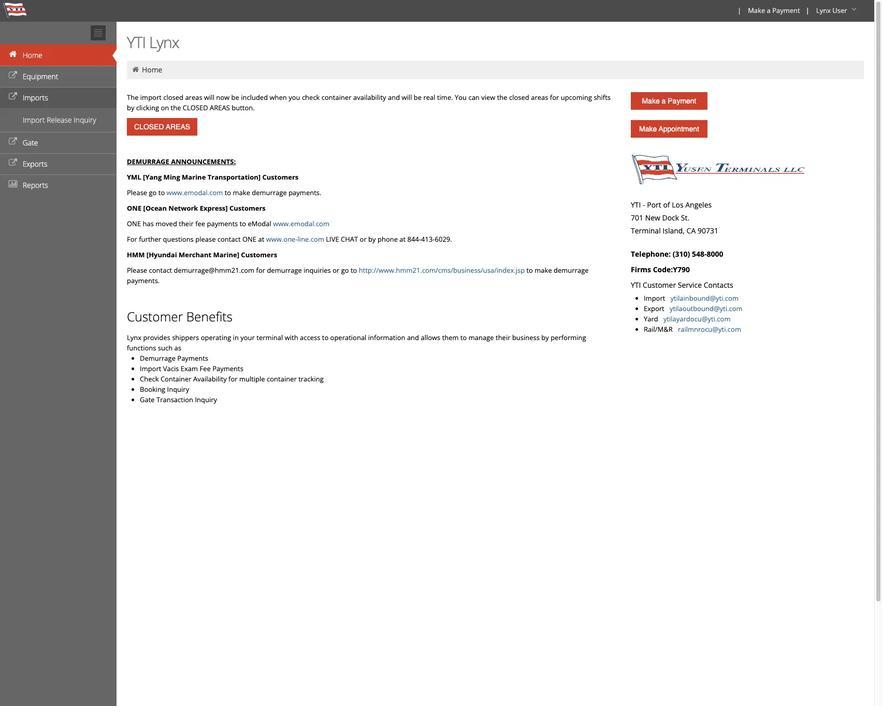 Task type: describe. For each thing, give the bounding box(es) containing it.
make appointment
[[639, 125, 700, 133]]

you
[[455, 93, 467, 102]]

can
[[469, 93, 480, 102]]

import inside lynx provides shippers operating in your terminal with access to operational information and allows them to manage their business by performing functions such as demurrage payments import vacis exam fee payments check container availability for multiple container tracking booking inquiry gate transaction inquiry
[[140, 364, 161, 374]]

0 horizontal spatial make
[[233, 188, 250, 197]]

1 horizontal spatial make a payment link
[[744, 0, 804, 22]]

import inside 'link'
[[23, 115, 45, 125]]

user
[[833, 6, 848, 15]]

2 closed from the left
[[509, 93, 529, 102]]

when
[[270, 93, 287, 102]]

one for one has moved their fee payments to emodal www.emodal.com
[[127, 219, 141, 229]]

one [ocean network express] customers
[[127, 204, 266, 213]]

real
[[424, 93, 436, 102]]

413-
[[421, 235, 435, 244]]

further
[[139, 235, 161, 244]]

emodal
[[248, 219, 271, 229]]

lynx provides shippers operating in your terminal with access to operational information and allows them to manage their business by performing functions such as demurrage payments import vacis exam fee payments check container availability for multiple container tracking booking inquiry gate transaction inquiry
[[127, 333, 586, 405]]

2 | from the left
[[806, 6, 810, 15]]

operational
[[330, 333, 367, 343]]

1 vertical spatial go
[[341, 266, 349, 275]]

8000
[[707, 249, 724, 259]]

2 be from the left
[[414, 93, 422, 102]]

(310)
[[673, 249, 690, 259]]

2 at from the left
[[400, 235, 406, 244]]

exports link
[[0, 153, 117, 175]]

marine
[[182, 173, 206, 182]]

import inside yti customer service contacts import ytilainbound@yti.com export ytilaoutbound@yti.com yard ytilayardocu@yti.com rail/m&r railmnrocu@yti.com
[[644, 294, 666, 303]]

yard
[[644, 315, 658, 324]]

0 vertical spatial make a payment
[[748, 6, 800, 15]]

demurrage
[[140, 354, 176, 363]]

demurrage announcements:
[[127, 157, 236, 166]]

2 vertical spatial inquiry
[[195, 395, 217, 405]]

1 vertical spatial make a payment
[[642, 97, 697, 105]]

1 areas from the left
[[185, 93, 202, 102]]

external link image for exports
[[8, 160, 18, 167]]

home image
[[131, 66, 140, 73]]

please for please go to
[[127, 188, 147, 197]]

yti lynx
[[127, 32, 179, 53]]

container
[[161, 375, 192, 384]]

live
[[326, 235, 339, 244]]

angeles
[[686, 200, 712, 210]]

0 vertical spatial payments.
[[289, 188, 321, 197]]

0 horizontal spatial home link
[[0, 45, 117, 66]]

los
[[672, 200, 684, 210]]

them
[[442, 333, 459, 343]]

inquiry inside 'link'
[[74, 115, 96, 125]]

operating
[[201, 333, 231, 343]]

hmm [hyundai merchant marine] customers
[[127, 250, 277, 260]]

contacts
[[704, 280, 734, 290]]

yml
[[127, 173, 141, 182]]

container inside lynx provides shippers operating in your terminal with access to operational information and allows them to manage their business by performing functions such as demurrage payments import vacis exam fee payments check container availability for multiple container tracking booking inquiry gate transaction inquiry
[[267, 375, 297, 384]]

by inside the import closed areas will now be included when you check container availability and will be real time.  you can view the closed areas for upcoming shifts by clicking on the closed areas button.
[[127, 103, 134, 112]]

moved
[[156, 219, 177, 229]]

customer benefits
[[127, 308, 233, 325]]

0 vertical spatial gate
[[23, 138, 38, 148]]

marine]
[[213, 250, 239, 260]]

1 be from the left
[[231, 93, 239, 102]]

ytilainbound@yti.com
[[671, 294, 739, 303]]

imports link
[[0, 87, 117, 108]]

ca
[[687, 226, 696, 236]]

multiple
[[239, 375, 265, 384]]

1 vertical spatial payment
[[668, 97, 697, 105]]

1 vertical spatial the
[[171, 103, 181, 112]]

yti for yti lynx
[[127, 32, 146, 53]]

1 vertical spatial www.emodal.com
[[273, 219, 330, 229]]

1 vertical spatial home
[[142, 65, 162, 75]]

ytilayardocu@yti.com link
[[664, 315, 731, 324]]

ytilayardocu@yti.com
[[664, 315, 731, 324]]

customers for hmm [hyundai merchant marine] customers
[[241, 250, 277, 260]]

functions
[[127, 344, 156, 353]]

2 vertical spatial one
[[242, 235, 257, 244]]

included
[[241, 93, 268, 102]]

http://www.hmm21.com/cms/business/usa/index.jsp link
[[359, 266, 525, 275]]

import release inquiry link
[[0, 112, 117, 128]]

transaction
[[156, 395, 193, 405]]

provides
[[143, 333, 170, 343]]

terminal
[[257, 333, 283, 343]]

network
[[169, 204, 198, 213]]

demurrage@hmm21.com
[[174, 266, 255, 275]]

ytilainbound@yti.com link
[[671, 294, 739, 303]]

0 vertical spatial the
[[497, 93, 508, 102]]

make inside to make demurrage payments.
[[535, 266, 552, 275]]

for inside lynx provides shippers operating in your terminal with access to operational information and allows them to manage their business by performing functions such as demurrage payments import vacis exam fee payments check container availability for multiple container tracking booking inquiry gate transaction inquiry
[[229, 375, 238, 384]]

port
[[647, 200, 662, 210]]

[ocean
[[143, 204, 167, 213]]

transportation]
[[208, 173, 261, 182]]

imports
[[23, 93, 48, 103]]

in
[[233, 333, 239, 343]]

has
[[143, 219, 154, 229]]

0 vertical spatial go
[[149, 188, 157, 197]]

0 vertical spatial their
[[179, 219, 194, 229]]

chat
[[341, 235, 358, 244]]

gate link
[[0, 132, 117, 153]]

www.emodal.com link for one has moved their fee payments to emodal www.emodal.com
[[273, 219, 330, 229]]

container inside the import closed areas will now be included when you check container availability and will be real time.  you can view the closed areas for upcoming shifts by clicking on the closed areas button.
[[322, 93, 352, 102]]

closed
[[183, 103, 208, 112]]

export
[[644, 304, 665, 314]]

0 horizontal spatial www.emodal.com
[[167, 188, 223, 197]]

fee
[[195, 219, 205, 229]]

1 will from the left
[[204, 93, 214, 102]]

ytilaoutbound@yti.com link
[[670, 304, 743, 314]]

548-
[[692, 249, 707, 259]]

90731
[[698, 226, 719, 236]]

6029.
[[435, 235, 452, 244]]

make for the leftmost 'make a payment' link
[[642, 97, 660, 105]]

1 horizontal spatial contact
[[218, 235, 241, 244]]

vacis
[[163, 364, 179, 374]]

1 horizontal spatial for
[[256, 266, 265, 275]]

for
[[127, 235, 137, 244]]

your
[[241, 333, 255, 343]]

benefits
[[186, 308, 233, 325]]

allows
[[421, 333, 441, 343]]

ytilaoutbound@yti.com
[[670, 304, 743, 314]]

such
[[158, 344, 173, 353]]

to make demurrage payments.
[[127, 266, 589, 286]]



Task type: locate. For each thing, give the bounding box(es) containing it.
home link up equipment
[[0, 45, 117, 66]]

1 horizontal spatial home link
[[142, 65, 162, 75]]

0 vertical spatial payment
[[773, 6, 800, 15]]

1 vertical spatial gate
[[140, 395, 155, 405]]

0 horizontal spatial lynx
[[127, 333, 142, 343]]

1 vertical spatial import
[[644, 294, 666, 303]]

1 vertical spatial a
[[662, 97, 666, 105]]

1 vertical spatial or
[[333, 266, 340, 275]]

demurrage inside to make demurrage payments.
[[554, 266, 589, 275]]

firms code:y790
[[631, 265, 690, 275]]

railmnrocu@yti.com link
[[678, 325, 742, 334]]

external link image
[[8, 93, 18, 101], [8, 138, 18, 146]]

external link image inside equipment link
[[8, 72, 18, 79]]

availability
[[353, 93, 386, 102]]

the right view
[[497, 93, 508, 102]]

or right chat
[[360, 235, 367, 244]]

0 horizontal spatial by
[[127, 103, 134, 112]]

0 horizontal spatial or
[[333, 266, 340, 275]]

please down yml
[[127, 188, 147, 197]]

1 horizontal spatial payments.
[[289, 188, 321, 197]]

yti for yti - port of los angeles 701 new dock st. terminal island, ca 90731
[[631, 200, 641, 210]]

lynx for user
[[817, 6, 831, 15]]

1 vertical spatial contact
[[149, 266, 172, 275]]

http://www.hmm21.com/cms/business/usa/index.jsp
[[359, 266, 525, 275]]

1 external link image from the top
[[8, 93, 18, 101]]

None submit
[[127, 118, 198, 136]]

to
[[158, 188, 165, 197], [225, 188, 231, 197], [240, 219, 246, 229], [351, 266, 357, 275], [527, 266, 533, 275], [322, 333, 329, 343], [461, 333, 467, 343]]

payment up appointment
[[668, 97, 697, 105]]

upcoming
[[561, 93, 592, 102]]

by down the
[[127, 103, 134, 112]]

one down "emodal"
[[242, 235, 257, 244]]

0 vertical spatial inquiry
[[74, 115, 96, 125]]

new
[[645, 213, 661, 223]]

one for one [ocean network express] customers
[[127, 204, 142, 213]]

button.
[[232, 103, 255, 112]]

be left the real
[[414, 93, 422, 102]]

customers down www.one-
[[241, 250, 277, 260]]

their left fee on the left top of page
[[179, 219, 194, 229]]

by left phone
[[368, 235, 376, 244]]

external link image up the bar chart icon
[[8, 160, 18, 167]]

at left 844-
[[400, 235, 406, 244]]

make
[[233, 188, 250, 197], [535, 266, 552, 275]]

gate up the exports
[[23, 138, 38, 148]]

0 horizontal spatial and
[[388, 93, 400, 102]]

for left multiple
[[229, 375, 238, 384]]

www.emodal.com link
[[167, 188, 223, 197], [273, 219, 330, 229]]

yti - port of los angeles 701 new dock st. terminal island, ca 90731
[[631, 200, 719, 236]]

[yang
[[143, 173, 162, 182]]

will left the real
[[402, 93, 412, 102]]

lynx
[[817, 6, 831, 15], [149, 32, 179, 53], [127, 333, 142, 343]]

customers for one [ocean network express] customers
[[230, 204, 266, 213]]

1 horizontal spatial inquiry
[[167, 385, 189, 394]]

check
[[140, 375, 159, 384]]

0 vertical spatial www.emodal.com
[[167, 188, 223, 197]]

and inside lynx provides shippers operating in your terminal with access to operational information and allows them to manage their business by performing functions such as demurrage payments import vacis exam fee payments check container availability for multiple container tracking booking inquiry gate transaction inquiry
[[407, 333, 419, 343]]

www.one-
[[266, 235, 298, 244]]

dock
[[663, 213, 679, 223]]

be right now on the left
[[231, 93, 239, 102]]

go right inquiries
[[341, 266, 349, 275]]

0 horizontal spatial gate
[[23, 138, 38, 148]]

as
[[174, 344, 181, 353]]

0 vertical spatial customers
[[262, 173, 299, 182]]

inquiries
[[304, 266, 331, 275]]

1 vertical spatial for
[[256, 266, 265, 275]]

import up check
[[140, 364, 161, 374]]

angle down image
[[849, 6, 860, 13]]

or right inquiries
[[333, 266, 340, 275]]

1 horizontal spatial customer
[[643, 280, 676, 290]]

lynx user
[[817, 6, 848, 15]]

by right 'business'
[[542, 333, 549, 343]]

yti for yti customer service contacts import ytilainbound@yti.com export ytilaoutbound@yti.com yard ytilayardocu@yti.com rail/m&r railmnrocu@yti.com
[[631, 280, 641, 290]]

business
[[512, 333, 540, 343]]

home right home icon
[[142, 65, 162, 75]]

st.
[[681, 213, 690, 223]]

0 vertical spatial customer
[[643, 280, 676, 290]]

payments
[[207, 219, 238, 229]]

1 horizontal spatial areas
[[531, 93, 548, 102]]

reports
[[23, 180, 48, 190]]

1 horizontal spatial home
[[142, 65, 162, 75]]

1 please from the top
[[127, 188, 147, 197]]

1 vertical spatial container
[[267, 375, 297, 384]]

external link image
[[8, 72, 18, 79], [8, 160, 18, 167]]

1 vertical spatial please
[[127, 266, 147, 275]]

make a payment
[[748, 6, 800, 15], [642, 97, 697, 105]]

1 vertical spatial customers
[[230, 204, 266, 213]]

contact down [hyundai
[[149, 266, 172, 275]]

0 vertical spatial make
[[748, 6, 765, 15]]

1 vertical spatial payments
[[213, 364, 243, 374]]

0 vertical spatial a
[[767, 6, 771, 15]]

yti customer service contacts import ytilainbound@yti.com export ytilaoutbound@yti.com yard ytilayardocu@yti.com rail/m&r railmnrocu@yti.com
[[631, 280, 743, 334]]

for down for further questions please contact one at www.one-line.com live chat or by phone at 844-413-6029.
[[256, 266, 265, 275]]

0 horizontal spatial at
[[258, 235, 264, 244]]

1 horizontal spatial go
[[341, 266, 349, 275]]

please
[[127, 188, 147, 197], [127, 266, 147, 275]]

0 horizontal spatial make a payment link
[[631, 92, 708, 110]]

www.emodal.com down the marine
[[167, 188, 223, 197]]

go
[[149, 188, 157, 197], [341, 266, 349, 275]]

1 horizontal spatial closed
[[509, 93, 529, 102]]

go down [yang on the left top
[[149, 188, 157, 197]]

payments
[[177, 354, 208, 363], [213, 364, 243, 374]]

and right availability
[[388, 93, 400, 102]]

0 horizontal spatial payments
[[177, 354, 208, 363]]

the
[[127, 93, 139, 102]]

2 horizontal spatial by
[[542, 333, 549, 343]]

0 vertical spatial payments
[[177, 354, 208, 363]]

1 horizontal spatial www.emodal.com
[[273, 219, 330, 229]]

1 vertical spatial and
[[407, 333, 419, 343]]

equipment link
[[0, 66, 117, 87]]

external link image for equipment
[[8, 72, 18, 79]]

1 horizontal spatial will
[[402, 93, 412, 102]]

one
[[127, 204, 142, 213], [127, 219, 141, 229], [242, 235, 257, 244]]

external link image inside imports link
[[8, 93, 18, 101]]

payment left lynx user
[[773, 6, 800, 15]]

their
[[179, 219, 194, 229], [496, 333, 511, 343]]

external link image up the bar chart icon
[[8, 138, 18, 146]]

customer up provides
[[127, 308, 183, 325]]

2 please from the top
[[127, 266, 147, 275]]

payments. inside to make demurrage payments.
[[127, 276, 160, 286]]

closed up on
[[163, 93, 183, 102]]

0 vertical spatial external link image
[[8, 93, 18, 101]]

yti inside yti - port of los angeles 701 new dock st. terminal island, ca 90731
[[631, 200, 641, 210]]

shifts
[[594, 93, 611, 102]]

external link image down home image
[[8, 72, 18, 79]]

import release inquiry
[[23, 115, 96, 125]]

for further questions please contact one at www.one-line.com live chat or by phone at 844-413-6029.
[[127, 235, 452, 244]]

1 vertical spatial external link image
[[8, 138, 18, 146]]

1 vertical spatial their
[[496, 333, 511, 343]]

gate down booking on the left bottom of page
[[140, 395, 155, 405]]

for
[[550, 93, 559, 102], [256, 266, 265, 275], [229, 375, 238, 384]]

closed
[[163, 93, 183, 102], [509, 93, 529, 102]]

external link image inside exports "link"
[[8, 160, 18, 167]]

0 horizontal spatial inquiry
[[74, 115, 96, 125]]

0 horizontal spatial closed
[[163, 93, 183, 102]]

2 horizontal spatial import
[[644, 294, 666, 303]]

1 closed from the left
[[163, 93, 183, 102]]

0 vertical spatial container
[[322, 93, 352, 102]]

-
[[643, 200, 645, 210]]

1 horizontal spatial or
[[360, 235, 367, 244]]

line.com
[[298, 235, 324, 244]]

1 horizontal spatial lynx
[[149, 32, 179, 53]]

0 vertical spatial by
[[127, 103, 134, 112]]

external link image for gate
[[8, 138, 18, 146]]

contact down one has moved their fee payments to emodal www.emodal.com
[[218, 235, 241, 244]]

0 horizontal spatial |
[[738, 6, 742, 15]]

with
[[285, 333, 298, 343]]

payments. down hmm
[[127, 276, 160, 286]]

yti left -
[[631, 200, 641, 210]]

1 horizontal spatial by
[[368, 235, 376, 244]]

0 horizontal spatial will
[[204, 93, 214, 102]]

their right manage
[[496, 333, 511, 343]]

www.emodal.com link down the marine
[[167, 188, 223, 197]]

the
[[497, 93, 508, 102], [171, 103, 181, 112]]

reports link
[[0, 175, 117, 196]]

island,
[[663, 226, 685, 236]]

2 horizontal spatial for
[[550, 93, 559, 102]]

fee
[[200, 364, 211, 374]]

0 vertical spatial home
[[23, 50, 42, 60]]

payments. up line.com
[[289, 188, 321, 197]]

home right home image
[[23, 50, 42, 60]]

the right on
[[171, 103, 181, 112]]

1 horizontal spatial make a payment
[[748, 6, 800, 15]]

2 horizontal spatial inquiry
[[195, 395, 217, 405]]

import
[[140, 93, 162, 102]]

demurrage
[[127, 157, 169, 166]]

844-
[[408, 235, 421, 244]]

0 vertical spatial one
[[127, 204, 142, 213]]

1 vertical spatial by
[[368, 235, 376, 244]]

make for make appointment link
[[639, 125, 657, 133]]

exports
[[23, 159, 47, 169]]

0 horizontal spatial www.emodal.com link
[[167, 188, 223, 197]]

gate inside lynx provides shippers operating in your terminal with access to operational information and allows them to manage their business by performing functions such as demurrage payments import vacis exam fee payments check container availability for multiple container tracking booking inquiry gate transaction inquiry
[[140, 395, 155, 405]]

container left tracking
[[267, 375, 297, 384]]

exam
[[181, 364, 198, 374]]

1 horizontal spatial container
[[322, 93, 352, 102]]

at
[[258, 235, 264, 244], [400, 235, 406, 244]]

a
[[767, 6, 771, 15], [662, 97, 666, 105]]

will left now on the left
[[204, 93, 214, 102]]

1 external link image from the top
[[8, 72, 18, 79]]

0 horizontal spatial customer
[[127, 308, 183, 325]]

import up export
[[644, 294, 666, 303]]

container right the check
[[322, 93, 352, 102]]

1 vertical spatial lynx
[[149, 32, 179, 53]]

make appointment link
[[631, 120, 708, 138]]

2 will from the left
[[402, 93, 412, 102]]

1 vertical spatial payments.
[[127, 276, 160, 286]]

lynx inside 'link'
[[817, 6, 831, 15]]

|
[[738, 6, 742, 15], [806, 6, 810, 15]]

www.emodal.com up www.one-line.com link
[[273, 219, 330, 229]]

inquiry right release
[[74, 115, 96, 125]]

0 horizontal spatial the
[[171, 103, 181, 112]]

service
[[678, 280, 702, 290]]

2 vertical spatial for
[[229, 375, 238, 384]]

0 horizontal spatial make a payment
[[642, 97, 697, 105]]

customers up "emodal"
[[230, 204, 266, 213]]

0 horizontal spatial be
[[231, 93, 239, 102]]

customer inside yti customer service contacts import ytilainbound@yti.com export ytilaoutbound@yti.com yard ytilayardocu@yti.com rail/m&r railmnrocu@yti.com
[[643, 280, 676, 290]]

1 horizontal spatial at
[[400, 235, 406, 244]]

external link image for imports
[[8, 93, 18, 101]]

customer down firms code:y790
[[643, 280, 676, 290]]

external link image inside gate link
[[8, 138, 18, 146]]

firms
[[631, 265, 651, 275]]

home image
[[8, 51, 18, 58]]

lynx inside lynx provides shippers operating in your terminal with access to operational information and allows them to manage their business by performing functions such as demurrage payments import vacis exam fee payments check container availability for multiple container tracking booking inquiry gate transaction inquiry
[[127, 333, 142, 343]]

the import closed areas will now be included when you check container availability and will be real time.  you can view the closed areas for upcoming shifts by clicking on the closed areas button.
[[127, 93, 611, 112]]

please down hmm
[[127, 266, 147, 275]]

2 areas from the left
[[531, 93, 548, 102]]

release
[[47, 115, 72, 125]]

[hyundai
[[147, 250, 177, 260]]

railmnrocu@yti.com
[[678, 325, 742, 334]]

areas up closed
[[185, 93, 202, 102]]

1 horizontal spatial and
[[407, 333, 419, 343]]

0 vertical spatial import
[[23, 115, 45, 125]]

0 vertical spatial make
[[233, 188, 250, 197]]

gate
[[23, 138, 38, 148], [140, 395, 155, 405]]

for left upcoming
[[550, 93, 559, 102]]

to inside to make demurrage payments.
[[527, 266, 533, 275]]

areas left upcoming
[[531, 93, 548, 102]]

yti
[[127, 32, 146, 53], [631, 200, 641, 210], [631, 280, 641, 290]]

1 | from the left
[[738, 6, 742, 15]]

1 vertical spatial external link image
[[8, 160, 18, 167]]

please go to www.emodal.com to make demurrage payments.
[[127, 188, 321, 197]]

1 horizontal spatial gate
[[140, 395, 155, 405]]

2 vertical spatial by
[[542, 333, 549, 343]]

one left [ocean
[[127, 204, 142, 213]]

1 horizontal spatial payment
[[773, 6, 800, 15]]

2 external link image from the top
[[8, 160, 18, 167]]

home link right home icon
[[142, 65, 162, 75]]

0 vertical spatial or
[[360, 235, 367, 244]]

clicking
[[136, 103, 159, 112]]

1 at from the left
[[258, 235, 264, 244]]

terminal
[[631, 226, 661, 236]]

equipment
[[23, 72, 58, 81]]

inquiry down container
[[167, 385, 189, 394]]

will
[[204, 93, 214, 102], [402, 93, 412, 102]]

appointment
[[659, 125, 700, 133]]

be
[[231, 93, 239, 102], [414, 93, 422, 102]]

and inside the import closed areas will now be included when you check container availability and will be real time.  you can view the closed areas for upcoming shifts by clicking on the closed areas button.
[[388, 93, 400, 102]]

2 vertical spatial import
[[140, 364, 161, 374]]

0 horizontal spatial for
[[229, 375, 238, 384]]

0 vertical spatial www.emodal.com link
[[167, 188, 223, 197]]

for inside the import closed areas will now be included when you check container availability and will be real time.  you can view the closed areas for upcoming shifts by clicking on the closed areas button.
[[550, 93, 559, 102]]

customers right transportation]
[[262, 173, 299, 182]]

hmm
[[127, 250, 145, 260]]

contact
[[218, 235, 241, 244], [149, 266, 172, 275]]

telephone: (310) 548-8000
[[631, 249, 724, 259]]

www.emodal.com
[[167, 188, 223, 197], [273, 219, 330, 229]]

yti up home icon
[[127, 32, 146, 53]]

please
[[195, 235, 216, 244]]

one left the has
[[127, 219, 141, 229]]

lynx for provides
[[127, 333, 142, 343]]

closed right view
[[509, 93, 529, 102]]

www.emodal.com link for to make demurrage payments.
[[167, 188, 223, 197]]

their inside lynx provides shippers operating in your terminal with access to operational information and allows them to manage their business by performing functions such as demurrage payments import vacis exam fee payments check container availability for multiple container tracking booking inquiry gate transaction inquiry
[[496, 333, 511, 343]]

payments up exam
[[177, 354, 208, 363]]

external link image left imports
[[8, 93, 18, 101]]

0 horizontal spatial container
[[267, 375, 297, 384]]

phone
[[378, 235, 398, 244]]

demurrage
[[252, 188, 287, 197], [267, 266, 302, 275], [554, 266, 589, 275]]

import down imports
[[23, 115, 45, 125]]

by inside lynx provides shippers operating in your terminal with access to operational information and allows them to manage their business by performing functions such as demurrage payments import vacis exam fee payments check container availability for multiple container tracking booking inquiry gate transaction inquiry
[[542, 333, 549, 343]]

1 horizontal spatial make
[[535, 266, 552, 275]]

0 horizontal spatial import
[[23, 115, 45, 125]]

1 vertical spatial yti
[[631, 200, 641, 210]]

at down "emodal"
[[258, 235, 264, 244]]

and left allows
[[407, 333, 419, 343]]

you
[[289, 93, 300, 102]]

0 vertical spatial yti
[[127, 32, 146, 53]]

1 vertical spatial customer
[[127, 308, 183, 325]]

0 vertical spatial lynx
[[817, 6, 831, 15]]

1 vertical spatial one
[[127, 219, 141, 229]]

please for please contact demurrage@hmm21.com for demurrage inquiries or go to
[[127, 266, 147, 275]]

inquiry down availability
[[195, 395, 217, 405]]

2 external link image from the top
[[8, 138, 18, 146]]

booking
[[140, 385, 165, 394]]

merchant
[[179, 250, 211, 260]]

1 horizontal spatial a
[[767, 6, 771, 15]]

0 horizontal spatial a
[[662, 97, 666, 105]]

payments up availability
[[213, 364, 243, 374]]

and
[[388, 93, 400, 102], [407, 333, 419, 343]]

0 horizontal spatial their
[[179, 219, 194, 229]]

bar chart image
[[8, 181, 18, 188]]

yti down firms at the top of the page
[[631, 280, 641, 290]]

yti inside yti customer service contacts import ytilainbound@yti.com export ytilaoutbound@yti.com yard ytilayardocu@yti.com rail/m&r railmnrocu@yti.com
[[631, 280, 641, 290]]

2 horizontal spatial lynx
[[817, 6, 831, 15]]

www.emodal.com link up www.one-line.com link
[[273, 219, 330, 229]]



Task type: vqa. For each thing, say whether or not it's contained in the screenshot.
GTD
no



